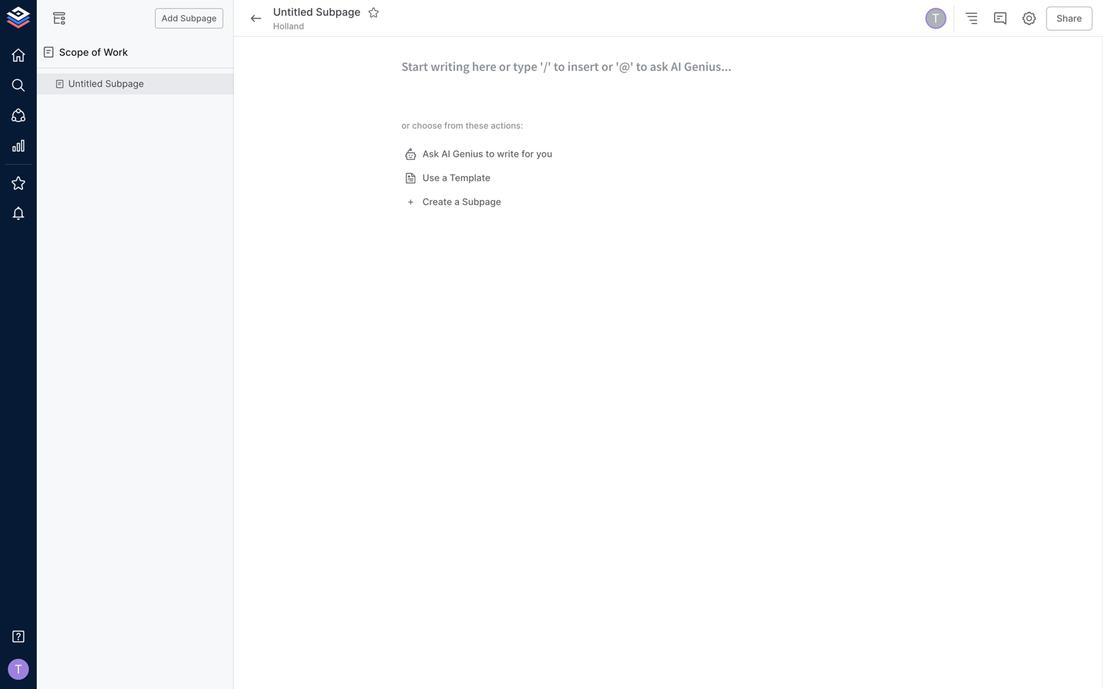 Task type: describe. For each thing, give the bounding box(es) containing it.
ai
[[441, 148, 450, 160]]

create a subpage
[[423, 196, 501, 208]]

create
[[423, 196, 452, 208]]

or
[[402, 120, 410, 131]]

table of contents image
[[964, 11, 979, 26]]

use a template button
[[402, 166, 496, 190]]

share
[[1057, 13, 1082, 24]]

subpage left favorite icon at top left
[[316, 6, 361, 19]]

create a subpage button
[[402, 190, 507, 214]]

ask ai genius to write for you button
[[402, 142, 558, 166]]

scope of work link
[[37, 37, 234, 68]]

choose
[[412, 120, 442, 131]]

go back image
[[248, 11, 264, 26]]

add subpage button
[[155, 8, 223, 28]]

comments image
[[992, 11, 1008, 26]]

from
[[444, 120, 463, 131]]

holland
[[273, 21, 304, 31]]

0 horizontal spatial t
[[15, 662, 22, 677]]

add
[[162, 13, 178, 23]]

you
[[536, 148, 552, 160]]

use a template
[[423, 172, 491, 184]]

0 vertical spatial untitled subpage
[[273, 6, 361, 19]]

these
[[466, 120, 489, 131]]

hide wiki image
[[51, 11, 67, 26]]

scope
[[59, 46, 89, 58]]

genius
[[453, 148, 483, 160]]

write
[[497, 148, 519, 160]]

for
[[522, 148, 534, 160]]

ask
[[423, 148, 439, 160]]

of
[[91, 46, 101, 58]]

a for use
[[442, 172, 447, 184]]

1 horizontal spatial t button
[[923, 6, 948, 31]]

to
[[486, 148, 495, 160]]

add subpage
[[162, 13, 217, 23]]

work
[[104, 46, 128, 58]]

subpage inside add subpage button
[[180, 13, 217, 23]]

holland link
[[273, 20, 304, 32]]

subpage inside create a subpage "button"
[[462, 196, 501, 208]]



Task type: vqa. For each thing, say whether or not it's contained in the screenshot.
deleted
no



Task type: locate. For each thing, give the bounding box(es) containing it.
template
[[450, 172, 491, 184]]

untitled
[[273, 6, 313, 19], [68, 78, 103, 89]]

0 vertical spatial t
[[932, 11, 940, 26]]

0 horizontal spatial untitled
[[68, 78, 103, 89]]

untitled subpage link
[[68, 78, 144, 90]]

settings image
[[1021, 11, 1037, 26]]

subpage down template
[[462, 196, 501, 208]]

a right use
[[442, 172, 447, 184]]

ask ai genius to write for you
[[423, 148, 552, 160]]

subpage
[[316, 6, 361, 19], [180, 13, 217, 23], [105, 78, 144, 89], [462, 196, 501, 208]]

or choose from these actions:
[[402, 120, 523, 131]]

favorite image
[[368, 6, 380, 18]]

t
[[932, 11, 940, 26], [15, 662, 22, 677]]

1 horizontal spatial untitled
[[273, 6, 313, 19]]

a inside button
[[442, 172, 447, 184]]

0 vertical spatial untitled
[[273, 6, 313, 19]]

subpage inside untitled subpage link
[[105, 78, 144, 89]]

0 vertical spatial t button
[[923, 6, 948, 31]]

actions:
[[491, 120, 523, 131]]

1 vertical spatial t
[[15, 662, 22, 677]]

a
[[442, 172, 447, 184], [455, 196, 460, 208]]

untitled subpage
[[273, 6, 361, 19], [68, 78, 144, 89]]

1 horizontal spatial a
[[455, 196, 460, 208]]

t button
[[923, 6, 948, 31], [4, 655, 33, 684]]

0 horizontal spatial t button
[[4, 655, 33, 684]]

1 horizontal spatial t
[[932, 11, 940, 26]]

0 horizontal spatial a
[[442, 172, 447, 184]]

1 vertical spatial untitled
[[68, 78, 103, 89]]

untitled subpage up holland
[[273, 6, 361, 19]]

untitled inside untitled subpage link
[[68, 78, 103, 89]]

subpage down work
[[105, 78, 144, 89]]

untitled subpage down work
[[68, 78, 144, 89]]

a for create
[[455, 196, 460, 208]]

a inside "button"
[[455, 196, 460, 208]]

untitled down scope of work
[[68, 78, 103, 89]]

scope of work
[[59, 46, 128, 58]]

0 horizontal spatial untitled subpage
[[68, 78, 144, 89]]

share button
[[1046, 6, 1093, 30]]

0 vertical spatial a
[[442, 172, 447, 184]]

1 horizontal spatial untitled subpage
[[273, 6, 361, 19]]

1 vertical spatial t button
[[4, 655, 33, 684]]

subpage right add
[[180, 13, 217, 23]]

untitled up holland
[[273, 6, 313, 19]]

1 vertical spatial a
[[455, 196, 460, 208]]

1 vertical spatial untitled subpage
[[68, 78, 144, 89]]

use
[[423, 172, 440, 184]]

a right create on the top
[[455, 196, 460, 208]]



